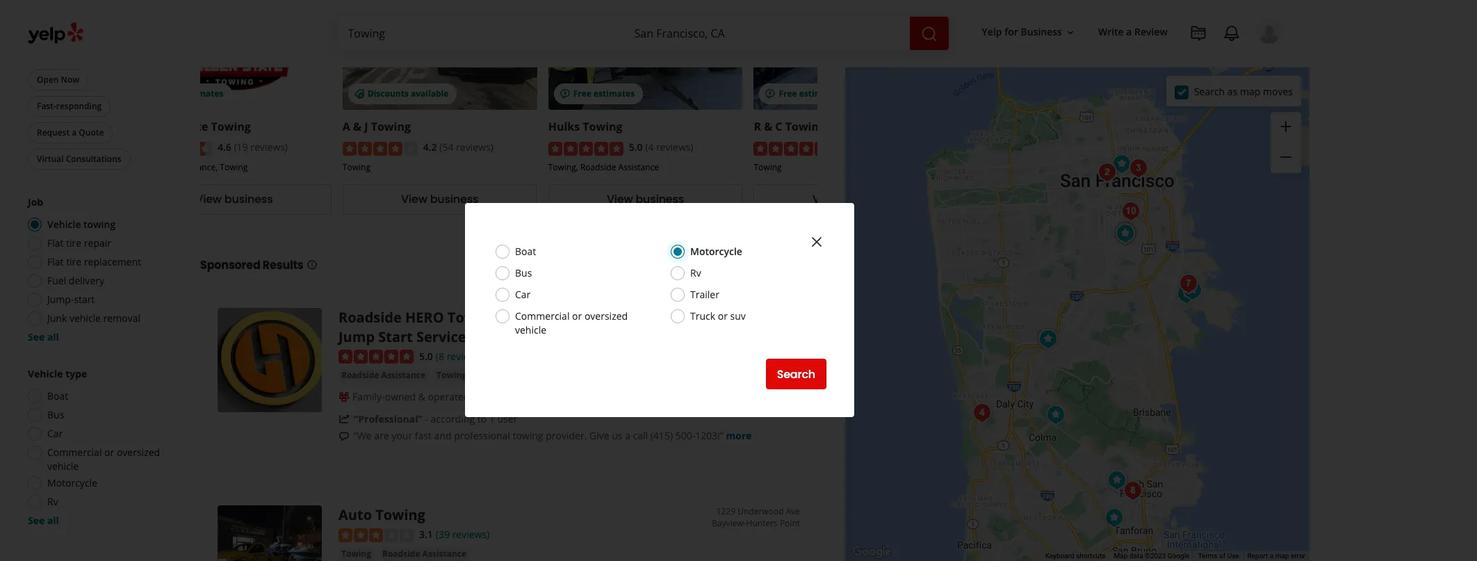 Task type: vqa. For each thing, say whether or not it's contained in the screenshot.
"View" associated with A & J Towing
yes



Task type: locate. For each thing, give the bounding box(es) containing it.
0 horizontal spatial boat
[[47, 389, 68, 403]]

view business link for golden state towing
[[137, 184, 332, 215]]

2 view business from the left
[[401, 191, 479, 207]]

a right write
[[1127, 25, 1132, 39]]

a & j towing image
[[1035, 325, 1062, 353], [1035, 325, 1062, 353]]

3.1 star rating image
[[339, 528, 414, 542]]

free right 16 free estimates v2 image
[[779, 88, 797, 100]]

1229 underwood ave bayview-hunters point
[[712, 505, 800, 529]]

map right as
[[1240, 84, 1261, 98]]

vehicle inside vehicle towing clear all
[[28, 13, 55, 25]]

4 view business link from the left
[[754, 184, 949, 215]]

repair
[[84, 236, 111, 250]]

view business down assistance,
[[196, 191, 273, 207]]

search dialog
[[0, 0, 1478, 561]]

0 vertical spatial map
[[1240, 84, 1261, 98]]

map left error
[[1276, 552, 1289, 560]]

vehicle
[[28, 13, 55, 25], [47, 218, 81, 231], [28, 367, 63, 380]]

1 free estimates link from the left
[[137, 0, 332, 110]]

a & j towing link
[[343, 119, 411, 134]]

2 see all from the top
[[28, 514, 59, 527]]

2 free from the left
[[573, 88, 592, 100]]

towing for vehicle towing
[[84, 218, 116, 231]]

towing up service
[[448, 308, 498, 327]]

(19
[[234, 141, 248, 154]]

16 free estimates v2 image
[[560, 88, 571, 100]]

all
[[50, 24, 59, 36], [47, 330, 59, 343], [47, 514, 59, 527]]

towing
[[58, 13, 84, 25], [84, 218, 116, 231], [513, 429, 543, 443]]

golden state towing image
[[1103, 467, 1131, 494]]

3 estimates from the left
[[799, 88, 841, 100]]

2 view from the left
[[401, 191, 427, 207]]

0 vertical spatial assistance
[[619, 161, 659, 173]]

2 business from the left
[[430, 191, 479, 207]]

roadside assistance link
[[339, 369, 428, 383], [380, 547, 469, 561]]

1 tire from the top
[[66, 236, 81, 250]]

assistance down (39
[[422, 548, 467, 559]]

towing
[[211, 119, 251, 134], [371, 119, 411, 134], [583, 119, 623, 134], [786, 119, 825, 134], [220, 161, 248, 173], [343, 161, 371, 173], [754, 161, 782, 173], [448, 308, 498, 327], [437, 370, 467, 381], [376, 505, 425, 524], [341, 548, 371, 559]]

0 vertical spatial commercial
[[515, 309, 570, 323]]

2 flat from the top
[[47, 255, 64, 268]]

estimates for 16 free estimates v2 image
[[799, 88, 841, 100]]

fuel delivery
[[47, 274, 104, 287]]

reviews) for golden state towing
[[250, 141, 288, 154]]

0 vertical spatial search
[[1195, 84, 1225, 98]]

©2023
[[1145, 552, 1166, 560]]

roadside up jump
[[339, 308, 402, 327]]

car down vehicle type on the bottom of the page
[[47, 427, 63, 440]]

0 vertical spatial car
[[515, 288, 531, 301]]

roadside assistance for roadside assistance button corresponding to the topmost roadside assistance link
[[341, 370, 426, 381]]

3 free from the left
[[779, 88, 797, 100]]

see all button
[[28, 330, 59, 343], [28, 514, 59, 527]]

0 horizontal spatial free estimates
[[162, 88, 224, 100]]

reviews) right (8
[[447, 350, 484, 363]]

0 vertical spatial and
[[566, 308, 592, 327]]

free
[[162, 88, 180, 100], [573, 88, 592, 100], [779, 88, 797, 100]]

3.1
[[419, 528, 433, 541]]

1 vertical spatial rv
[[47, 495, 58, 508]]

5 star rating image
[[548, 142, 623, 156], [754, 142, 829, 156], [339, 350, 414, 364]]

report a map error link
[[1248, 552, 1306, 560]]

view up close image
[[813, 191, 839, 207]]

option group containing vehicle type
[[24, 367, 172, 528]]

flat down vehicle towing in the top left of the page
[[47, 236, 64, 250]]

towing inside vehicle towing clear all
[[58, 13, 84, 25]]

a right report
[[1270, 552, 1274, 560]]

ave
[[786, 505, 800, 517]]

1 horizontal spatial &
[[418, 390, 425, 404]]

0 vertical spatial see
[[28, 330, 45, 343]]

2 tire from the top
[[66, 255, 81, 268]]

view for r & c towing
[[813, 191, 839, 207]]

vehicle up "flat tire repair" on the top left of the page
[[47, 218, 81, 231]]

towing up repair
[[84, 218, 116, 231]]

roadside hero towing network and jump start service image
[[218, 308, 322, 412]]

view business down (4
[[607, 191, 684, 207]]

view business link for a & j towing
[[343, 184, 537, 215]]

1 vertical spatial car
[[47, 427, 63, 440]]

fly towing image
[[1101, 504, 1129, 532]]

towing link down (8 reviews)
[[434, 369, 469, 383]]

golden state towing link
[[137, 119, 251, 134]]

towing link down 3.1 star rating image
[[339, 547, 374, 561]]

towing up 3.1 star rating image
[[376, 505, 425, 524]]

free up golden
[[162, 88, 180, 100]]

map region
[[737, 0, 1449, 561]]

view business for hulks towing
[[607, 191, 684, 207]]

0 horizontal spatial rv
[[47, 495, 58, 508]]

0 horizontal spatial and
[[434, 429, 452, 443]]

commercial inside search dialog
[[515, 309, 570, 323]]

terms of use
[[1198, 552, 1239, 560]]

1 vertical spatial towing link
[[339, 547, 374, 561]]

yelp for business
[[982, 25, 1062, 39]]

group
[[1271, 112, 1302, 173]]

& right owned
[[418, 390, 425, 404]]

start
[[378, 327, 413, 346]]

view business link down (54
[[343, 184, 537, 215]]

view business link down (4
[[548, 184, 743, 215]]

free estimates for 16 free estimates v2 image
[[779, 88, 841, 100]]

1 vertical spatial towing button
[[339, 547, 374, 561]]

5 star rating image down r & c towing
[[754, 142, 829, 156]]

motorcycle
[[690, 245, 743, 258], [47, 476, 97, 490]]

0 vertical spatial rv
[[690, 266, 701, 280]]

bus down vehicle type on the bottom of the page
[[47, 408, 64, 421]]

hulks towing link
[[548, 119, 623, 134]]

junk vehicle removal
[[47, 312, 140, 325]]

quote
[[79, 127, 104, 138]]

free right 16 free estimates v2 icon
[[573, 88, 592, 100]]

4 view business from the left
[[813, 191, 890, 207]]

2 see all button from the top
[[28, 514, 59, 527]]

assistance down (4
[[619, 161, 659, 173]]

0 horizontal spatial motorcycle
[[47, 476, 97, 490]]

2 horizontal spatial free estimates link
[[754, 0, 949, 110]]

type
[[66, 367, 87, 380]]

(8 reviews)
[[436, 350, 484, 363]]

shortcuts
[[1076, 552, 1106, 560]]

1 vertical spatial tire
[[66, 255, 81, 268]]

0 horizontal spatial estimates
[[182, 88, 224, 100]]

0 vertical spatial towing
[[58, 13, 84, 25]]

1 option group from the top
[[24, 195, 172, 344]]

all for vehicle type
[[47, 514, 59, 527]]

1 horizontal spatial car
[[515, 288, 531, 301]]

moves
[[1263, 84, 1293, 98]]

0 vertical spatial bus
[[515, 266, 532, 280]]

a for write
[[1127, 25, 1132, 39]]

0 vertical spatial boat
[[515, 245, 536, 258]]

or inside option group
[[104, 446, 114, 459]]

1 vertical spatial boat
[[47, 389, 68, 403]]

towing button down 3.1 star rating image
[[339, 547, 374, 561]]

0 horizontal spatial oversized
[[117, 446, 160, 459]]

1 vertical spatial see all
[[28, 514, 59, 527]]

r & c towing
[[754, 119, 825, 134]]

1 vertical spatial vehicle
[[47, 218, 81, 231]]

car inside option group
[[47, 427, 63, 440]]

towing down 'r'
[[754, 161, 782, 173]]

replacement
[[84, 255, 141, 268]]

1 horizontal spatial bus
[[515, 266, 532, 280]]

motorcycle inside option group
[[47, 476, 97, 490]]

flat for flat tire repair
[[47, 236, 64, 250]]

0 vertical spatial tire
[[66, 236, 81, 250]]

1 vertical spatial motorcycle
[[47, 476, 97, 490]]

zoom out image
[[1278, 149, 1295, 166]]

1 horizontal spatial boat
[[515, 245, 536, 258]]

free estimates link for golden state towing
[[137, 0, 332, 110]]

roadside assistance link down 3.1
[[380, 547, 469, 561]]

a
[[1127, 25, 1132, 39], [72, 127, 77, 138], [625, 429, 631, 443], [1270, 552, 1274, 560]]

close image
[[809, 233, 825, 250]]

view business up close image
[[813, 191, 890, 207]]

5.0 for 5.0
[[419, 350, 433, 363]]

1 horizontal spatial estimates
[[594, 88, 635, 100]]

towing button down (8 reviews)
[[434, 369, 469, 383]]

request
[[37, 127, 70, 138]]

results
[[263, 257, 304, 273]]

view business link down assistance,
[[137, 184, 332, 215]]

1 vertical spatial see
[[28, 514, 45, 527]]

reviews) right (4
[[656, 141, 694, 154]]

3 view business from the left
[[607, 191, 684, 207]]

500-
[[676, 429, 695, 443]]

2 vertical spatial assistance
[[422, 548, 467, 559]]

1 see all button from the top
[[28, 330, 59, 343]]

1 view business from the left
[[196, 191, 273, 207]]

a for request
[[72, 127, 77, 138]]

st
[[793, 308, 800, 320]]

market
[[763, 308, 791, 320]]

and down "professional" - according to 1 user on the left of the page
[[434, 429, 452, 443]]

jump start hero image
[[969, 399, 996, 427]]

boat inside option group
[[47, 389, 68, 403]]

0 vertical spatial roadside assistance link
[[339, 369, 428, 383]]

bus inside option group
[[47, 408, 64, 421]]

assistance up owned
[[381, 370, 426, 381]]

5.0
[[629, 141, 643, 154], [419, 350, 433, 363]]

assistance for bottom roadside assistance link
[[422, 548, 467, 559]]

roadside assistance button for the topmost roadside assistance link
[[339, 369, 428, 383]]

tire up fuel delivery
[[66, 255, 81, 268]]

0 vertical spatial all
[[50, 24, 59, 36]]

0 vertical spatial option group
[[24, 195, 172, 344]]

and inside roadside hero towing network and jump start service
[[566, 308, 592, 327]]

vehicle for vehicle towing
[[47, 218, 81, 231]]

roadside assistance button up family-
[[339, 369, 428, 383]]

view business link
[[137, 184, 332, 215], [343, 184, 537, 215], [548, 184, 743, 215], [754, 184, 949, 215]]

bus inside search dialog
[[515, 266, 532, 280]]

4.6 (19 reviews)
[[218, 141, 288, 154]]

estimates up golden state towing
[[182, 88, 224, 100]]

towing, roadside assistance
[[548, 161, 659, 173]]

search down st
[[777, 366, 816, 382]]

4.6 star rating image
[[137, 142, 212, 156]]

2 horizontal spatial 5 star rating image
[[754, 142, 829, 156]]

0 horizontal spatial car
[[47, 427, 63, 440]]

2 free estimates link from the left
[[548, 0, 743, 110]]

bus up network
[[515, 266, 532, 280]]

None search field
[[337, 17, 952, 50]]

free estimates up the state
[[162, 88, 224, 100]]

1 horizontal spatial commercial or oversized vehicle
[[515, 309, 628, 337]]

view business link for hulks towing
[[548, 184, 743, 215]]

1 business from the left
[[224, 191, 273, 207]]

jump-start
[[47, 293, 95, 306]]

view down 4.2
[[401, 191, 427, 207]]

1 view from the left
[[196, 191, 222, 207]]

0 horizontal spatial free estimates link
[[137, 0, 332, 110]]

3 business from the left
[[636, 191, 684, 207]]

1 horizontal spatial free
[[573, 88, 592, 100]]

tire
[[66, 236, 81, 250], [66, 255, 81, 268]]

1 vertical spatial roadside assistance
[[382, 548, 467, 559]]

1 vertical spatial bus
[[47, 408, 64, 421]]

google
[[1168, 552, 1190, 560]]

free for 16 free estimates v2 icon
[[573, 88, 592, 100]]

auto towing
[[339, 505, 425, 524]]

2 view business link from the left
[[343, 184, 537, 215]]

1 vertical spatial all
[[47, 330, 59, 343]]

responding
[[56, 100, 102, 112]]

2 horizontal spatial estimates
[[799, 88, 841, 100]]

boat
[[515, 245, 536, 258], [47, 389, 68, 403]]

bus
[[515, 266, 532, 280], [47, 408, 64, 421]]

and right network
[[566, 308, 592, 327]]

0 vertical spatial motorcycle
[[690, 245, 743, 258]]

1 horizontal spatial towing link
[[434, 369, 469, 383]]

0 horizontal spatial free
[[162, 88, 180, 100]]

oversized inside search dialog
[[585, 309, 628, 323]]

1 horizontal spatial search
[[1195, 84, 1225, 98]]

flat tire replacement
[[47, 255, 141, 268]]

16 info v2 image
[[306, 259, 317, 270]]

1 horizontal spatial map
[[1276, 552, 1289, 560]]

all inside vehicle towing clear all
[[50, 24, 59, 36]]

towing right the c
[[786, 119, 825, 134]]

1 see from the top
[[28, 330, 45, 343]]

view business down (54
[[401, 191, 479, 207]]

1 see all from the top
[[28, 330, 59, 343]]

towing inside option group
[[84, 218, 116, 231]]

1 horizontal spatial commercial
[[515, 309, 570, 323]]

roadside assistance link up family-
[[339, 369, 428, 383]]

0 horizontal spatial bus
[[47, 408, 64, 421]]

a inside button
[[72, 127, 77, 138]]

towing button for towing link to the top
[[434, 369, 469, 383]]

vehicle inside search dialog
[[515, 323, 547, 337]]

hunters
[[747, 517, 778, 529]]

estimates up r & c towing
[[799, 88, 841, 100]]

0 vertical spatial 5.0
[[629, 141, 643, 154]]

commercial or oversized vehicle inside search dialog
[[515, 309, 628, 337]]

& left the c
[[764, 119, 773, 134]]

2 horizontal spatial free
[[779, 88, 797, 100]]

1 vertical spatial search
[[777, 366, 816, 382]]

wilmars towing and transport image
[[1117, 197, 1145, 225]]

1 vertical spatial map
[[1276, 552, 1289, 560]]

0 horizontal spatial &
[[353, 119, 362, 134]]

3 view business link from the left
[[548, 184, 743, 215]]

reviews) right (54
[[456, 141, 494, 154]]

4 business from the left
[[842, 191, 890, 207]]

1 horizontal spatial oversized
[[585, 309, 628, 323]]

boat down vehicle type on the bottom of the page
[[47, 389, 68, 403]]

1 vertical spatial roadside assistance button
[[380, 547, 469, 561]]

search left as
[[1195, 84, 1225, 98]]

and for fast
[[434, 429, 452, 443]]

auto towing image
[[1173, 280, 1201, 308]]

3 free estimates link from the left
[[754, 0, 949, 110]]

search button
[[766, 359, 827, 389]]

3 view from the left
[[607, 191, 633, 207]]

2 vertical spatial all
[[47, 514, 59, 527]]

flat up fuel
[[47, 255, 64, 268]]

0 vertical spatial roadside assistance
[[341, 370, 426, 381]]

1 horizontal spatial and
[[566, 308, 592, 327]]

motorcycle inside search dialog
[[690, 245, 743, 258]]

fast-responding
[[37, 100, 102, 112]]

free estimates up hulks towing link
[[573, 88, 635, 100]]

0 vertical spatial see all button
[[28, 330, 59, 343]]

notifications image
[[1224, 25, 1240, 42]]

2 free estimates from the left
[[573, 88, 635, 100]]

2 option group from the top
[[24, 367, 172, 528]]

option group containing job
[[24, 195, 172, 344]]

2 horizontal spatial &
[[764, 119, 773, 134]]

2 vertical spatial vehicle
[[28, 367, 63, 380]]

view for golden state towing
[[196, 191, 222, 207]]

tire for replacement
[[66, 255, 81, 268]]

see all
[[28, 330, 59, 343], [28, 514, 59, 527]]

towing right clear
[[58, 13, 84, 25]]

towing button for the left towing link
[[339, 547, 374, 561]]

for
[[1005, 25, 1019, 39]]

1 horizontal spatial towing button
[[434, 369, 469, 383]]

1 vertical spatial and
[[434, 429, 452, 443]]

towing down 3.1 star rating image
[[341, 548, 371, 559]]

roadside inside roadside hero towing network and jump start service
[[339, 308, 402, 327]]

4 view from the left
[[813, 191, 839, 207]]

vehicle towing clear all
[[28, 13, 84, 36]]

roadside down 3.1 star rating image
[[382, 548, 420, 559]]

vehicle left type
[[28, 367, 63, 380]]

see
[[28, 330, 45, 343], [28, 514, 45, 527]]

3 free estimates from the left
[[779, 88, 841, 100]]

1 vertical spatial see all button
[[28, 514, 59, 527]]

0 horizontal spatial 5.0
[[419, 350, 433, 363]]

a & j towing
[[343, 119, 411, 134]]

& left j
[[353, 119, 362, 134]]

c
[[776, 119, 783, 134]]

1 vertical spatial towing
[[84, 218, 116, 231]]

0 horizontal spatial map
[[1240, 84, 1261, 98]]

roadside assistance button down 3.1
[[380, 547, 469, 561]]

roadside assistance, towing
[[137, 161, 248, 173]]

1 flat from the top
[[47, 236, 64, 250]]

tire down vehicle towing in the top left of the page
[[66, 236, 81, 250]]

0 vertical spatial commercial or oversized vehicle
[[515, 309, 628, 337]]

5.0 left (8
[[419, 350, 433, 363]]

1229
[[717, 505, 736, 517]]

16 speech v2 image
[[339, 431, 350, 442]]

1 horizontal spatial free estimates
[[573, 88, 635, 100]]

commercial inside option group
[[47, 446, 102, 459]]

1 vertical spatial option group
[[24, 367, 172, 528]]

keyboard shortcuts button
[[1046, 551, 1106, 561]]

towing down (8 reviews)
[[437, 370, 467, 381]]

view down towing, roadside assistance at the left
[[607, 191, 633, 207]]

car inside search dialog
[[515, 288, 531, 301]]

2 horizontal spatial free estimates
[[779, 88, 841, 100]]

now
[[61, 74, 79, 86]]

towing down (19
[[220, 161, 248, 173]]

1 view business link from the left
[[137, 184, 332, 215]]

& for a
[[353, 119, 362, 134]]

5.0 left (4
[[629, 141, 643, 154]]

1 horizontal spatial free estimates link
[[548, 0, 743, 110]]

4.6
[[218, 141, 231, 154]]

request a quote
[[37, 127, 104, 138]]

sponsored results
[[200, 257, 304, 273]]

4.2 star rating image
[[343, 142, 418, 156]]

reviews)
[[250, 141, 288, 154], [456, 141, 494, 154], [656, 141, 694, 154], [447, 350, 484, 363], [452, 528, 490, 541]]

car up network
[[515, 288, 531, 301]]

1 vertical spatial commercial
[[47, 446, 102, 459]]

all for job
[[47, 330, 59, 343]]

user actions element
[[971, 17, 1302, 103]]

option group
[[24, 195, 172, 344], [24, 367, 172, 528]]

2 see from the top
[[28, 514, 45, 527]]

0 horizontal spatial search
[[777, 366, 816, 382]]

1 vertical spatial oversized
[[117, 446, 160, 459]]

roadside assistance up family-
[[341, 370, 426, 381]]

0 horizontal spatial commercial
[[47, 446, 102, 459]]

reviews) right (19
[[250, 141, 288, 154]]

0 vertical spatial vehicle
[[28, 13, 55, 25]]

"we are your fast and professional towing provider. give us a call (415) 500-1203!" more
[[354, 429, 752, 443]]

free estimates up r & c towing
[[779, 88, 841, 100]]

0 vertical spatial roadside assistance button
[[339, 369, 428, 383]]

1 horizontal spatial 5.0
[[629, 141, 643, 154]]

roadside assistance down 3.1
[[382, 548, 467, 559]]

5 star rating image down jump
[[339, 350, 414, 364]]

roadside
[[137, 161, 173, 173], [581, 161, 616, 173], [339, 308, 402, 327], [341, 370, 379, 381], [382, 548, 420, 559]]

see for rv
[[28, 514, 45, 527]]

0 horizontal spatial or
[[104, 446, 114, 459]]

3.1 link
[[419, 526, 433, 542]]

fuel
[[47, 274, 66, 287]]

assistance
[[619, 161, 659, 173], [381, 370, 426, 381], [422, 548, 467, 559]]

0 horizontal spatial towing button
[[339, 547, 374, 561]]

j
[[364, 119, 368, 134]]

roadside hero towing network and jump start service image
[[1108, 150, 1136, 178]]

estimates up hulks towing on the top left of page
[[594, 88, 635, 100]]

towing down user
[[513, 429, 543, 443]]

search for search as map moves
[[1195, 84, 1225, 98]]

1 vertical spatial flat
[[47, 255, 64, 268]]

2 estimates from the left
[[594, 88, 635, 100]]

1 horizontal spatial rv
[[690, 266, 701, 280]]

0 vertical spatial see all
[[28, 330, 59, 343]]

towing right the hulks
[[583, 119, 623, 134]]

0 horizontal spatial commercial or oversized vehicle
[[47, 446, 160, 473]]

professional
[[454, 429, 510, 443]]

data
[[1130, 552, 1144, 560]]

boat inside search dialog
[[515, 245, 536, 258]]

terms
[[1198, 552, 1218, 560]]

give
[[590, 429, 610, 443]]

view down assistance,
[[196, 191, 222, 207]]

jump-
[[47, 293, 74, 306]]

5 star rating image down hulks towing on the top left of page
[[548, 142, 623, 156]]

vehicle up open
[[28, 13, 55, 25]]

view business link up close image
[[754, 184, 949, 215]]

1 vertical spatial 5.0
[[419, 350, 433, 363]]

business for golden state towing
[[224, 191, 273, 207]]

search inside button
[[777, 366, 816, 382]]

1 vertical spatial assistance
[[381, 370, 426, 381]]

1 vertical spatial commercial or oversized vehicle
[[47, 446, 160, 473]]

boat up network
[[515, 245, 536, 258]]

a left the quote
[[72, 127, 77, 138]]



Task type: describe. For each thing, give the bounding box(es) containing it.
bayview-
[[712, 517, 747, 529]]

16 discount available v2 image
[[354, 88, 365, 100]]

according
[[431, 413, 475, 426]]

see all button for junk vehicle removal
[[28, 330, 59, 343]]

to
[[478, 413, 487, 426]]

network collision image
[[1042, 401, 1070, 429]]

see all for junk vehicle removal
[[28, 330, 59, 343]]

auto towing image
[[218, 505, 322, 561]]

1390
[[742, 308, 761, 320]]

1 estimates from the left
[[182, 88, 224, 100]]

(4
[[645, 141, 654, 154]]

search image
[[921, 25, 938, 42]]

reviews) for a & j towing
[[456, 141, 494, 154]]

a for report
[[1270, 552, 1274, 560]]

0 horizontal spatial towing link
[[339, 547, 374, 561]]

projects image
[[1190, 25, 1207, 42]]

roadside hero towing network and jump start service
[[339, 308, 592, 346]]

provider.
[[546, 429, 587, 443]]

(8
[[436, 350, 444, 363]]

nelson's towing image
[[1179, 277, 1207, 305]]

junk
[[47, 312, 67, 325]]

write
[[1099, 25, 1124, 39]]

free for 16 free estimates v2 image
[[779, 88, 797, 100]]

business for r & c towing
[[842, 191, 890, 207]]

reviews) right (39
[[452, 528, 490, 541]]

4.2
[[423, 141, 437, 154]]

0 horizontal spatial 5 star rating image
[[339, 350, 414, 364]]

roadside assistance for roadside assistance button for bottom roadside assistance link
[[382, 548, 467, 559]]

1 free from the left
[[162, 88, 180, 100]]

see all button for rv
[[28, 514, 59, 527]]

roadside right towing, on the left
[[581, 161, 616, 173]]

see all for rv
[[28, 514, 59, 527]]

auto
[[339, 505, 372, 524]]

search as map moves
[[1195, 84, 1293, 98]]

google image
[[849, 543, 895, 561]]

error
[[1291, 552, 1306, 560]]

flat for flat tire replacement
[[47, 255, 64, 268]]

bob jr's towing image
[[1119, 477, 1147, 505]]

rv inside search dialog
[[690, 266, 701, 280]]

free estimates link for hulks towing
[[548, 0, 743, 110]]

1 horizontal spatial 5 star rating image
[[548, 142, 623, 156]]

suv
[[730, 309, 746, 323]]

(8 reviews) link
[[436, 348, 484, 364]]

use
[[1228, 552, 1239, 560]]

tire for repair
[[66, 236, 81, 250]]

open now button
[[28, 70, 88, 90]]

yelp for business button
[[977, 20, 1082, 45]]

towing down 4.2 star rating image on the left top of page
[[343, 161, 371, 173]]

see for junk vehicle removal
[[28, 330, 45, 343]]

towing for vehicle towing clear all
[[58, 13, 84, 25]]

available
[[411, 88, 449, 100]]

roberto's roadside rescue image
[[1125, 154, 1153, 182]]

view business for r & c towing
[[813, 191, 890, 207]]

vehicle type
[[28, 367, 87, 380]]

1
[[489, 413, 495, 426]]

free estimates for 16 free estimates v2 icon
[[573, 88, 635, 100]]

commercial or oversized vehicle inside option group
[[47, 446, 160, 473]]

user
[[498, 413, 518, 426]]

view business link for r & c towing
[[754, 184, 949, 215]]

16 chevron down v2 image
[[1065, 27, 1076, 38]]

a right us
[[625, 429, 631, 443]]

auto towing link
[[339, 505, 425, 524]]

map for moves
[[1240, 84, 1261, 98]]

free estimates link for r & c towing
[[754, 0, 949, 110]]

view for hulks towing
[[607, 191, 633, 207]]

map data ©2023 google
[[1114, 552, 1190, 560]]

open now
[[37, 74, 79, 86]]

1203!"
[[695, 429, 724, 443]]

assistance for the topmost roadside assistance link
[[381, 370, 426, 381]]

16 family owned v2 image
[[339, 392, 350, 403]]

hulks towing image
[[1112, 220, 1140, 248]]

jerry's recovery & transport image
[[1112, 220, 1140, 248]]

towing up 4.2 star rating image on the left top of page
[[371, 119, 411, 134]]

view business for a & j towing
[[401, 191, 479, 207]]

zoom in image
[[1278, 118, 1295, 135]]

map
[[1114, 552, 1128, 560]]

virtual
[[37, 153, 64, 165]]

oversized inside option group
[[117, 446, 160, 459]]

view for a & j towing
[[401, 191, 427, 207]]

removal
[[103, 312, 140, 325]]

a
[[343, 119, 350, 134]]

16 trending v2 image
[[339, 414, 350, 425]]

family-
[[353, 390, 385, 404]]

family-owned & operated
[[353, 390, 470, 404]]

vasa's towing image
[[1094, 159, 1122, 186]]

business
[[1021, 25, 1062, 39]]

map for error
[[1276, 552, 1289, 560]]

2 horizontal spatial or
[[718, 309, 728, 323]]

us
[[612, 429, 623, 443]]

owned
[[385, 390, 416, 404]]

call
[[633, 429, 648, 443]]

fast
[[415, 429, 432, 443]]

vehicle for vehicle type
[[28, 367, 63, 380]]

roadside assistance button for bottom roadside assistance link
[[380, 547, 469, 561]]

state
[[179, 119, 208, 134]]

estimates for 16 free estimates v2 icon
[[594, 88, 635, 100]]

yelp
[[982, 25, 1002, 39]]

(54
[[440, 141, 454, 154]]

virtual consultations
[[37, 153, 121, 165]]

business for a & j towing
[[430, 191, 479, 207]]

1 free estimates from the left
[[162, 88, 224, 100]]

assistance,
[[175, 161, 218, 173]]

report a map error
[[1248, 552, 1306, 560]]

vehicle for vehicle towing clear all
[[28, 13, 55, 25]]

golden state towing image
[[1103, 467, 1131, 494]]

auto express towing and recovery image
[[1175, 270, 1203, 298]]

more
[[726, 429, 752, 443]]

5.0 for 5.0 (4 reviews)
[[629, 141, 643, 154]]

sponsored
[[200, 257, 260, 273]]

discounts available
[[368, 88, 449, 100]]

(415)
[[651, 429, 673, 443]]

towing inside roadside hero towing network and jump start service
[[448, 308, 498, 327]]

are
[[374, 429, 389, 443]]

truck
[[690, 309, 716, 323]]

trailer
[[690, 288, 720, 301]]

hulks towing image
[[1112, 220, 1140, 248]]

5.0 (4 reviews)
[[629, 141, 694, 154]]

view business for golden state towing
[[196, 191, 273, 207]]

request a quote button
[[28, 122, 113, 143]]

towing up 4.6
[[211, 119, 251, 134]]

0 vertical spatial towing link
[[434, 369, 469, 383]]

golden
[[137, 119, 176, 134]]

delivery
[[69, 274, 104, 287]]

reviews) for hulks towing
[[656, 141, 694, 154]]

"we
[[354, 429, 372, 443]]

golden state towing
[[137, 119, 251, 134]]

report
[[1248, 552, 1268, 560]]

hero
[[405, 308, 444, 327]]

(39 reviews)
[[436, 528, 490, 541]]

start
[[74, 293, 95, 306]]

r
[[754, 119, 761, 134]]

-
[[425, 413, 428, 426]]

towing,
[[548, 161, 578, 173]]

1 vertical spatial roadside assistance link
[[380, 547, 469, 561]]

job
[[28, 195, 43, 209]]

of
[[1220, 552, 1226, 560]]

2 vertical spatial towing
[[513, 429, 543, 443]]

roadside down 4.6 star rating image
[[137, 161, 173, 173]]

1 horizontal spatial or
[[572, 309, 582, 323]]

write a review link
[[1093, 20, 1174, 45]]

"professional"
[[354, 413, 423, 426]]

business for hulks towing
[[636, 191, 684, 207]]

hulks towing
[[548, 119, 623, 134]]

hulks
[[548, 119, 580, 134]]

jump
[[339, 327, 375, 346]]

jerry's recovery & transport image
[[1112, 220, 1140, 248]]

vehicle towing
[[47, 218, 116, 231]]

fast-responding button
[[28, 96, 111, 117]]

virtual consultations button
[[28, 149, 130, 170]]

& for r
[[764, 119, 773, 134]]

5.0 link
[[419, 348, 433, 364]]

16 free estimates v2 image
[[765, 88, 776, 100]]

discounts available link
[[343, 0, 537, 110]]

and for network
[[566, 308, 592, 327]]

keyboard shortcuts
[[1046, 552, 1106, 560]]

search for search
[[777, 366, 816, 382]]

consultations
[[66, 153, 121, 165]]

roadside up family-
[[341, 370, 379, 381]]

truck or suv
[[690, 309, 746, 323]]



